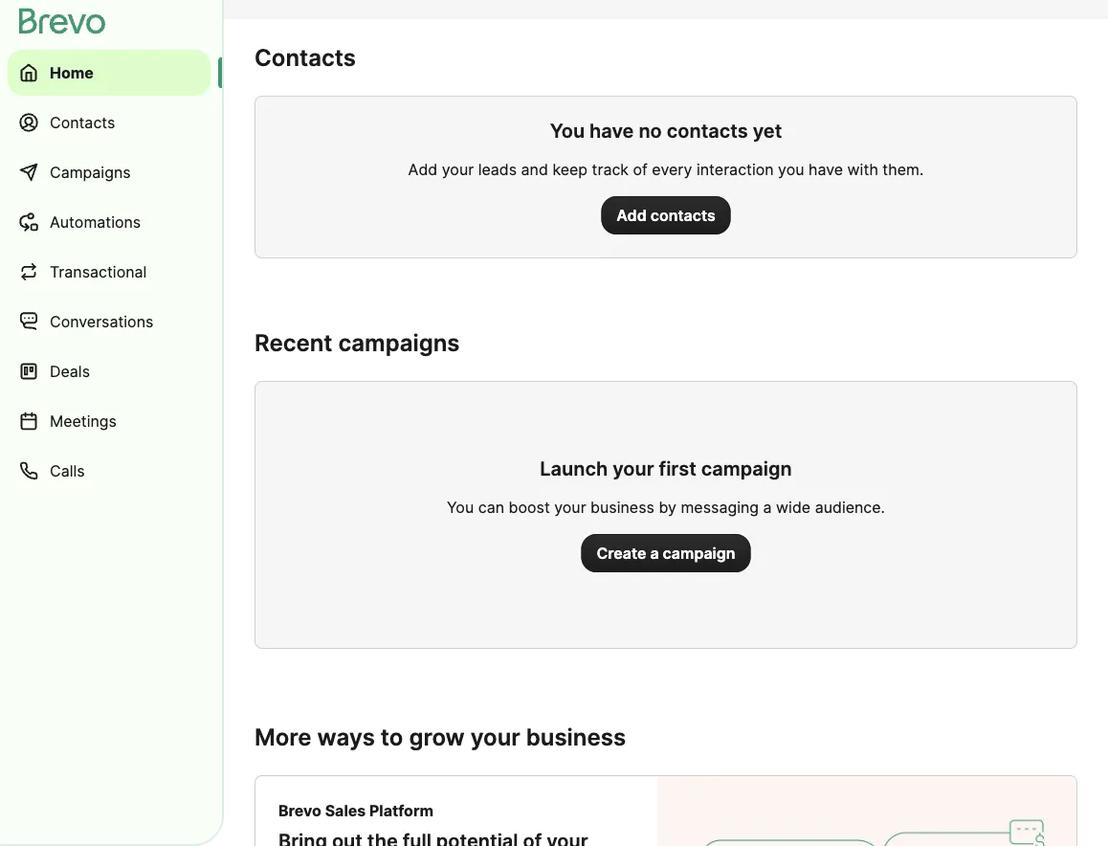 Task type: vqa. For each thing, say whether or not it's contained in the screenshot.
top will
no



Task type: locate. For each thing, give the bounding box(es) containing it.
0 horizontal spatial contacts
[[50, 113, 115, 132]]

launch
[[540, 457, 608, 480]]

brevo
[[279, 801, 322, 820]]

0 vertical spatial a
[[763, 498, 772, 516]]

you
[[550, 119, 585, 143], [447, 498, 474, 516]]

you left can
[[447, 498, 474, 516]]

1 vertical spatial contacts
[[50, 113, 115, 132]]

1 horizontal spatial a
[[763, 498, 772, 516]]

1 horizontal spatial contacts
[[255, 43, 356, 71]]

add left leads on the left
[[408, 160, 438, 178]]

have
[[590, 119, 634, 143], [809, 160, 843, 178]]

1 vertical spatial add
[[617, 206, 647, 224]]

you up keep at the top of the page
[[550, 119, 585, 143]]

interaction
[[697, 160, 774, 178]]

add contacts
[[617, 206, 716, 224]]

campaign down messaging
[[663, 544, 736, 562]]

transactional link
[[8, 249, 211, 295]]

0 vertical spatial contacts
[[255, 43, 356, 71]]

deals
[[50, 362, 90, 380]]

add
[[408, 160, 438, 178], [617, 206, 647, 224]]

campaigns link
[[8, 149, 211, 195]]

contacts inside button
[[651, 206, 716, 224]]

add down of
[[617, 206, 647, 224]]

0 horizontal spatial a
[[650, 544, 659, 562]]

meetings link
[[8, 398, 211, 444]]

your right grow
[[471, 723, 520, 751]]

campaign up messaging
[[701, 457, 792, 480]]

have up track
[[590, 119, 634, 143]]

0 vertical spatial business
[[591, 498, 655, 516]]

brevo sales platform
[[279, 801, 434, 820]]

contacts up interaction
[[667, 119, 748, 143]]

a
[[763, 498, 772, 516], [650, 544, 659, 562]]

yet
[[753, 119, 782, 143]]

1 horizontal spatial add
[[617, 206, 647, 224]]

platform
[[369, 801, 434, 820]]

you can boost your business by messaging a wide audience.
[[447, 498, 885, 516]]

0 vertical spatial add
[[408, 160, 438, 178]]

keep
[[553, 160, 588, 178]]

contacts down 'every'
[[651, 206, 716, 224]]

add inside button
[[617, 206, 647, 224]]

campaign inside create a campaign button
[[663, 544, 736, 562]]

your
[[442, 160, 474, 178], [613, 457, 654, 480], [554, 498, 586, 516], [471, 723, 520, 751]]

0 vertical spatial you
[[550, 119, 585, 143]]

your left first
[[613, 457, 654, 480]]

more ways to grow your business
[[255, 723, 626, 751]]

1 horizontal spatial have
[[809, 160, 843, 178]]

a inside create a campaign button
[[650, 544, 659, 562]]

add your leads and keep track of every interaction you have with them.
[[408, 160, 924, 178]]

your left leads on the left
[[442, 160, 474, 178]]

0 horizontal spatial have
[[590, 119, 634, 143]]

deals link
[[8, 348, 211, 394]]

add for add your leads and keep track of every interaction you have with them.
[[408, 160, 438, 178]]

0 horizontal spatial you
[[447, 498, 474, 516]]

create a campaign
[[597, 544, 736, 562]]

1 vertical spatial a
[[650, 544, 659, 562]]

1 vertical spatial you
[[447, 498, 474, 516]]

contacts
[[667, 119, 748, 143], [651, 206, 716, 224]]

1 vertical spatial business
[[526, 723, 626, 751]]

recent
[[255, 328, 333, 357]]

0 horizontal spatial add
[[408, 160, 438, 178]]

you
[[778, 160, 804, 178]]

campaign
[[701, 457, 792, 480], [663, 544, 736, 562]]

business
[[591, 498, 655, 516], [526, 723, 626, 751]]

contacts link
[[8, 100, 211, 145]]

0 vertical spatial contacts
[[667, 119, 748, 143]]

your down the launch
[[554, 498, 586, 516]]

no
[[639, 119, 662, 143]]

a left wide
[[763, 498, 772, 516]]

messaging
[[681, 498, 759, 516]]

contacts
[[255, 43, 356, 71], [50, 113, 115, 132]]

recent campaigns
[[255, 328, 460, 357]]

1 vertical spatial campaign
[[663, 544, 736, 562]]

calls
[[50, 461, 85, 480]]

transactional
[[50, 262, 147, 281]]

1 vertical spatial contacts
[[651, 206, 716, 224]]

more
[[255, 723, 312, 751]]

home link
[[8, 50, 211, 96]]

0 vertical spatial have
[[590, 119, 634, 143]]

automations link
[[8, 199, 211, 245]]

calls link
[[8, 448, 211, 494]]

grow
[[409, 723, 465, 751]]

a right create
[[650, 544, 659, 562]]

have right you on the top right
[[809, 160, 843, 178]]

sales
[[325, 801, 366, 820]]

1 horizontal spatial you
[[550, 119, 585, 143]]



Task type: describe. For each thing, give the bounding box(es) containing it.
of
[[633, 160, 648, 178]]

you have no contacts yet
[[550, 119, 782, 143]]

with
[[848, 160, 878, 178]]

0 vertical spatial campaign
[[701, 457, 792, 480]]

audience.
[[815, 498, 885, 516]]

campaigns
[[338, 328, 460, 357]]

home
[[50, 63, 94, 82]]

launch your first campaign
[[540, 457, 792, 480]]

create
[[597, 544, 646, 562]]

conversations link
[[8, 299, 211, 345]]

every
[[652, 160, 692, 178]]

meetings
[[50, 412, 117, 430]]

1 vertical spatial have
[[809, 160, 843, 178]]

automations
[[50, 212, 141, 231]]

can
[[478, 498, 504, 516]]

you for you have no contacts yet
[[550, 119, 585, 143]]

you for you can boost your business by messaging a wide audience.
[[447, 498, 474, 516]]

conversations
[[50, 312, 153, 331]]

track
[[592, 160, 629, 178]]

add for add contacts
[[617, 206, 647, 224]]

create a campaign button
[[581, 534, 751, 572]]

leads
[[478, 160, 517, 178]]

add contacts button
[[601, 196, 731, 234]]

and
[[521, 160, 548, 178]]

to
[[381, 723, 403, 751]]

campaigns
[[50, 163, 131, 181]]

boost
[[509, 498, 550, 516]]

by
[[659, 498, 677, 516]]

wide
[[776, 498, 811, 516]]

them.
[[883, 160, 924, 178]]

ways
[[317, 723, 375, 751]]

first
[[659, 457, 697, 480]]



